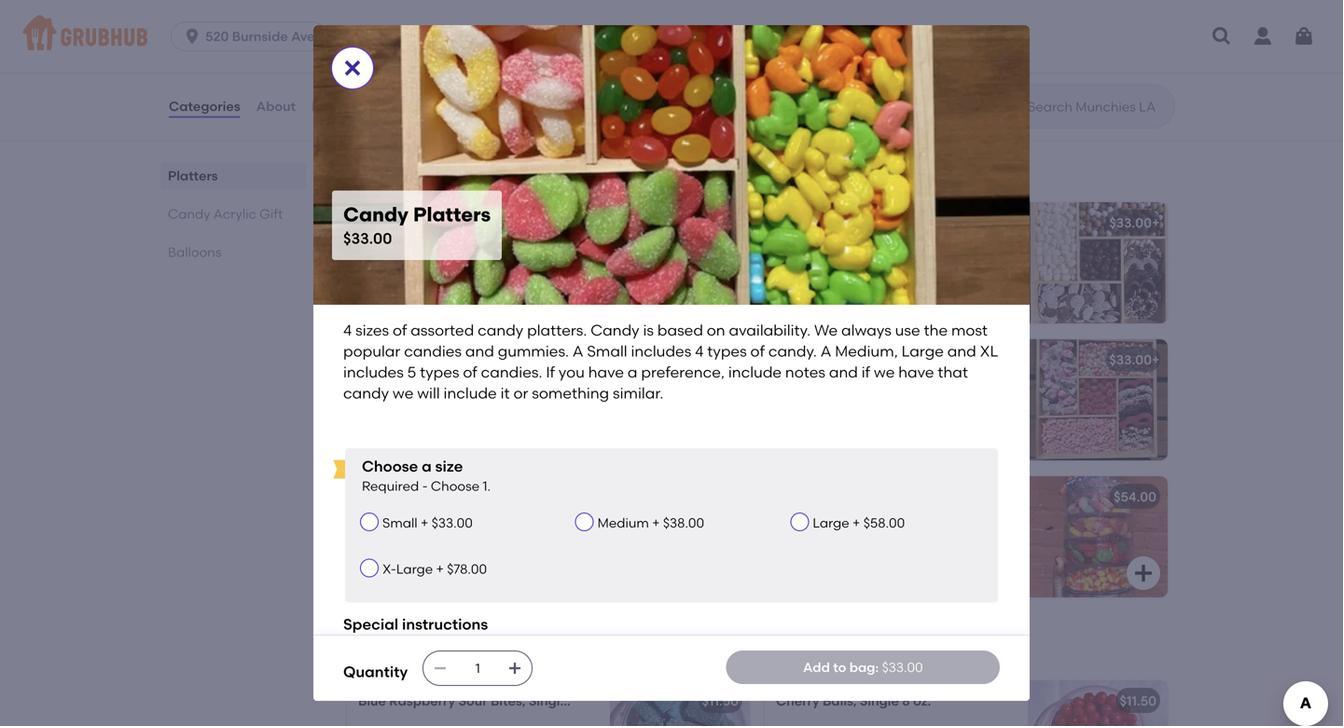 Task type: describe. For each thing, give the bounding box(es) containing it.
we
[[814, 321, 838, 340]]

deal
[[794, 32, 824, 48]]

quantity
[[343, 663, 408, 681]]

2 8 from the left
[[902, 693, 910, 709]]

$38.00
[[663, 515, 704, 531]]

5 inside 5 assorted candy acrylic cylinders filled with candies and gummies and wrapped in a stack like a giant candy.
[[776, 516, 784, 531]]

you
[[559, 363, 585, 382]]

chocolate platters
[[776, 215, 897, 231]]

stack
[[863, 553, 897, 569]]

x-
[[383, 561, 396, 577]]

a left boy
[[380, 352, 389, 368]]

$15
[[698, 32, 718, 48]]

valid inside $15 off holiday deal valid from 12/4 through 12/31. offer valid on qualifying orders of $50 or more. see details
[[733, 74, 763, 90]]

on inside 4 sizes of assorted candy platters. candy is based on availability. we always use the most popular candies and gummies. a small includes 4 types of candy. a medium, large and xl includes 5 types of candies. if you have a preference, include notes and if we have that candy we will include it or something similar.
[[707, 321, 725, 340]]

medium
[[598, 515, 649, 531]]

pretzels.
[[488, 572, 541, 588]]

(non
[[398, 591, 426, 607]]

1 horizontal spatial choose
[[431, 479, 480, 495]]

gummies
[[921, 534, 979, 550]]

1 details from the left
[[389, 111, 432, 127]]

small + $33.00
[[383, 515, 473, 531]]

2 oz. from the left
[[913, 693, 931, 709]]

it's for it's a girl candy platter (pink)
[[776, 352, 795, 368]]

svg image inside 520 burnside ave button
[[183, 27, 202, 46]]

$33.00 + for it's a boy candy platter (blue)
[[692, 352, 742, 368]]

1 vertical spatial we
[[393, 384, 414, 403]]

a inside choose a size required - choose 1.
[[422, 458, 432, 476]]

520
[[205, 28, 229, 44]]

of down availability.
[[751, 342, 765, 361]]

if
[[862, 363, 871, 382]]

of inside $5 off offer valid on first orders of $20 or more.
[[520, 55, 532, 71]]

cherry balls, single 8 oz. image
[[1028, 681, 1168, 727]]

0 horizontal spatial candy
[[343, 384, 389, 403]]

it's a girl candy platter (pink) image
[[1028, 339, 1168, 461]]

and up pretzels.
[[534, 516, 559, 531]]

off for $15
[[721, 32, 738, 48]]

more. inside $5 off offer valid on first orders of $20 or more.
[[378, 74, 415, 90]]

1 horizontal spatial candy
[[478, 321, 524, 340]]

offer inside $5 off offer valid on first orders of $20 or more.
[[362, 55, 394, 71]]

assorted
[[358, 516, 414, 531]]

candies inside 5 assorted candy acrylic cylinders filled with candies and gummies and wrapped in a stack like a giant candy.
[[839, 534, 889, 550]]

burnside
[[232, 28, 288, 44]]

it's for it's a boy candy platter (blue)
[[358, 352, 377, 368]]

1 vertical spatial dipped
[[463, 534, 508, 550]]

chocolate platters image
[[1028, 202, 1168, 324]]

1 8 from the left
[[571, 693, 579, 709]]

1 vertical spatial svg image
[[341, 57, 364, 79]]

the inside assorted hand dipped dark and white chocolate dipped pretzels. small platter has 12 pretzels and the large platter has 20 pretzels. all parve (non dairy)
[[564, 553, 585, 569]]

$5 off offer valid on first orders of $20 or more.
[[362, 32, 557, 90]]

from
[[732, 55, 762, 71]]

$11.50 for cherry balls, single 8 oz.
[[1120, 693, 1157, 709]]

on inside $15 off holiday deal valid from 12/4 through 12/31. offer valid on qualifying orders of $50 or more. see details
[[766, 74, 783, 90]]

that
[[938, 363, 968, 382]]

1 a from the left
[[573, 342, 584, 361]]

and up candies. at left
[[465, 342, 494, 361]]

0 vertical spatial has
[[442, 553, 465, 569]]

assorted inside 4 sizes of assorted candy platters. candy is based on availability. we always use the most popular candies and gummies. a small includes 4 types of candy. a medium, large and xl includes 5 types of candies. if you have a preference, include notes and if we have that candy we will include it or something similar.
[[411, 321, 474, 340]]

1 single from the left
[[529, 693, 568, 709]]

filled
[[776, 534, 806, 550]]

medium + $38.00
[[598, 515, 704, 531]]

sizes
[[356, 321, 389, 340]]

Input item quantity number field
[[457, 652, 498, 686]]

1 vertical spatial has
[[444, 572, 467, 588]]

5 inside 4 sizes of assorted candy platters. candy is based on availability. we always use the most popular candies and gummies. a small includes 4 types of candy. a medium, large and xl includes 5 types of candies. if you have a preference, include notes and if we have that candy we will include it or something similar.
[[407, 363, 416, 382]]

$5
[[362, 32, 377, 48]]

1.
[[483, 479, 491, 495]]

use
[[895, 321, 921, 340]]

cylinders
[[934, 516, 990, 531]]

see details button for valid
[[698, 102, 768, 136]]

off for $5
[[380, 32, 397, 48]]

candy platters $33.00
[[343, 203, 491, 248]]

20
[[470, 572, 485, 588]]

1 have from the left
[[588, 363, 624, 382]]

2 horizontal spatial svg image
[[508, 661, 523, 676]]

$54.00
[[1114, 489, 1157, 505]]

add to bag: $33.00
[[803, 660, 923, 676]]

dairy)
[[429, 591, 467, 607]]

$33.00 + for it's a girl candy platter (pink)
[[1110, 352, 1160, 368]]

platter for (blue)
[[465, 352, 509, 368]]

and up all
[[536, 553, 561, 569]]

assorted hand dipped dark and white chocolate dipped pretzels. small platter has 12 pretzels and the large platter has 20 pretzels. all parve (non dairy)
[[358, 516, 585, 607]]

$15 off holiday deal valid from 12/4 through 12/31. offer valid on qualifying orders of $50 or more. see details
[[698, 32, 892, 127]]

about
[[256, 98, 296, 114]]

platters.
[[527, 321, 587, 340]]

blue
[[358, 693, 386, 709]]

of inside $15 off holiday deal valid from 12/4 through 12/31. offer valid on qualifying orders of $50 or more. see details
[[698, 93, 710, 109]]

raspberry
[[389, 693, 455, 709]]

white
[[358, 534, 393, 550]]

large + $58.00
[[813, 515, 905, 531]]

girl
[[810, 352, 833, 368]]

the inside 4 sizes of assorted candy platters. candy is based on availability. we always use the most popular candies and gummies. a small includes 4 types of candy. a medium, large and xl includes 5 types of candies. if you have a preference, include notes and if we have that candy we will include it or something similar.
[[924, 321, 948, 340]]

balls,
[[823, 693, 857, 709]]

small inside 4 sizes of assorted candy platters. candy is based on availability. we always use the most popular candies and gummies. a small includes 4 types of candy. a medium, large and xl includes 5 types of candies. if you have a preference, include notes and if we have that candy we will include it or something similar.
[[587, 342, 628, 361]]

candy platters
[[358, 215, 454, 231]]

platter for (pink)
[[882, 352, 925, 368]]

on inside $5 off offer valid on first orders of $20 or more.
[[431, 55, 447, 71]]

2 a from the left
[[821, 342, 832, 361]]

wrapped
[[776, 553, 834, 569]]

0 horizontal spatial gift
[[260, 206, 283, 222]]

reviews button
[[311, 73, 365, 140]]

about button
[[255, 73, 297, 140]]

candy inside 4 sizes of assorted candy platters. candy is based on availability. we always use the most popular candies and gummies. a small includes 4 types of candy. a medium, large and xl includes 5 types of candies. if you have a preference, include notes and if we have that candy we will include it or something similar.
[[591, 321, 640, 340]]

x-large + $78.00
[[383, 561, 487, 577]]

candies.
[[481, 363, 542, 382]]

$33.00 inside candy platters $33.00
[[343, 229, 392, 248]]

0 vertical spatial platter
[[396, 553, 439, 569]]

see inside button
[[362, 111, 386, 127]]

bites,
[[491, 693, 526, 709]]

0 horizontal spatial types
[[420, 363, 459, 382]]

or inside $15 off holiday deal valid from 12/4 through 12/31. offer valid on qualifying orders of $50 or more. see details
[[739, 93, 752, 109]]

is
[[643, 321, 654, 340]]

something
[[532, 384, 609, 403]]

will
[[417, 384, 440, 403]]

(pink)
[[929, 352, 970, 368]]

acrylic
[[888, 516, 931, 531]]

instructions
[[402, 616, 488, 634]]

1 oz. from the left
[[582, 693, 600, 709]]

pretzels.
[[512, 534, 564, 550]]

1 vertical spatial small
[[383, 515, 418, 531]]

520 burnside ave
[[205, 28, 315, 44]]

candy inside 5 assorted candy acrylic cylinders filled with candies and gummies and wrapped in a stack like a giant candy.
[[845, 516, 885, 531]]

notes
[[785, 363, 826, 382]]

blue raspberry sour bites, single 8 oz.
[[358, 693, 600, 709]]

preference,
[[641, 363, 725, 382]]

$20
[[535, 55, 557, 71]]

a right like in the bottom right of the page
[[924, 553, 933, 569]]

$50
[[713, 93, 736, 109]]

it's a boy candy platter (blue)
[[358, 352, 555, 368]]

and down most
[[948, 342, 977, 361]]

ave
[[291, 28, 315, 44]]

pretzels
[[483, 553, 532, 569]]

it's a girl candy platter (pink)
[[776, 352, 970, 368]]

required
[[362, 479, 419, 495]]

special instructions
[[343, 616, 488, 634]]

availability.
[[729, 321, 811, 340]]

1 horizontal spatial types
[[707, 342, 747, 361]]

1 vertical spatial include
[[444, 384, 497, 403]]

platters for candy platters
[[404, 215, 454, 231]]

similar.
[[613, 384, 664, 403]]

assorted inside 5 assorted candy acrylic cylinders filled with candies and gummies and wrapped in a stack like a giant candy.
[[787, 516, 842, 531]]

parve
[[358, 591, 394, 607]]

1 vertical spatial includes
[[343, 363, 404, 382]]

0 horizontal spatial acrylic
[[214, 206, 256, 222]]

dark
[[502, 516, 531, 531]]

chocolate for chocolate covered pretzels
[[358, 489, 426, 505]]

0 vertical spatial dipped
[[454, 516, 499, 531]]

categories button
[[168, 73, 241, 140]]

a right in
[[851, 553, 860, 569]]

of left candies. at left
[[463, 363, 477, 382]]

based
[[658, 321, 703, 340]]

(blue)
[[512, 352, 555, 368]]



Task type: locate. For each thing, give the bounding box(es) containing it.
candy platters image
[[610, 202, 750, 324]]

promo image left search icon
[[922, 46, 990, 115]]

platters for chocolate platters
[[847, 215, 897, 231]]

choose a size required - choose 1.
[[362, 458, 491, 495]]

or up reviews
[[362, 74, 375, 90]]

large
[[902, 342, 944, 361], [813, 515, 850, 531], [396, 561, 433, 577], [358, 572, 395, 588]]

we right if
[[874, 363, 895, 382]]

candy.
[[769, 342, 817, 361], [776, 572, 818, 588]]

platter down use
[[882, 352, 925, 368]]

and down cylinders
[[983, 534, 1008, 550]]

1 vertical spatial choose
[[431, 479, 480, 495]]

svg image
[[183, 27, 202, 46], [341, 57, 364, 79], [508, 661, 523, 676]]

4 sizes of assorted candy platters. candy is based on availability. we always use the most popular candies and gummies. a small includes 4 types of candy. a medium, large and xl includes 5 types of candies. if you have a preference, include notes and if we have that candy we will include it or something similar.
[[343, 321, 1002, 403]]

2 promo image from the left
[[922, 46, 990, 115]]

0 horizontal spatial details
[[389, 111, 432, 127]]

candy up gummies. at the top of the page
[[478, 321, 524, 340]]

0 horizontal spatial we
[[393, 384, 414, 403]]

1 horizontal spatial assorted
[[787, 516, 842, 531]]

0 vertical spatial include
[[729, 363, 782, 382]]

choose up "required"
[[362, 458, 418, 476]]

$33.00 + for candy platters
[[692, 215, 742, 231]]

2 details from the left
[[725, 111, 768, 127]]

candies down large + $58.00
[[839, 534, 889, 550]]

off right the $15
[[721, 32, 738, 48]]

single right bites,
[[529, 693, 568, 709]]

0 horizontal spatial chocolate
[[358, 489, 426, 505]]

0 horizontal spatial 5
[[407, 363, 416, 382]]

1 off from the left
[[380, 32, 397, 48]]

0 horizontal spatial have
[[588, 363, 624, 382]]

1 horizontal spatial see
[[698, 111, 721, 127]]

in
[[837, 553, 848, 569]]

a up similar.
[[628, 363, 638, 382]]

see down $50
[[698, 111, 721, 127]]

special
[[343, 616, 398, 634]]

2 off from the left
[[721, 32, 738, 48]]

small inside assorted hand dipped dark and white chocolate dipped pretzels. small platter has 12 pretzels and the large platter has 20 pretzels. all parve (non dairy)
[[358, 553, 393, 569]]

0 horizontal spatial see
[[362, 111, 386, 127]]

small
[[587, 342, 628, 361], [383, 515, 418, 531], [358, 553, 393, 569]]

1 horizontal spatial includes
[[631, 342, 692, 361]]

orders inside $5 off offer valid on first orders of $20 or more.
[[476, 55, 517, 71]]

valid down from
[[733, 74, 763, 90]]

promo image right $20
[[586, 46, 654, 115]]

details down $50
[[725, 111, 768, 127]]

dipped down covered
[[454, 516, 499, 531]]

candy inside candy platters $33.00
[[343, 203, 409, 227]]

0 horizontal spatial it's
[[358, 352, 377, 368]]

1 horizontal spatial include
[[729, 363, 782, 382]]

0 horizontal spatial candies
[[404, 342, 462, 361]]

chocolate
[[776, 215, 844, 231], [358, 489, 426, 505]]

promo image for offer valid on first orders of $20 or more.
[[586, 46, 654, 115]]

2 platter from the left
[[882, 352, 925, 368]]

1 vertical spatial platter
[[398, 572, 441, 588]]

candy. inside 4 sizes of assorted candy platters. candy is based on availability. we always use the most popular candies and gummies. a small includes 4 types of candy. a medium, large and xl includes 5 types of candies. if you have a preference, include notes and if we have that candy we will include it or something similar.
[[769, 342, 817, 361]]

if
[[546, 363, 555, 382]]

2 horizontal spatial on
[[766, 74, 783, 90]]

1 horizontal spatial svg image
[[341, 57, 364, 79]]

2 $11.50 from the left
[[1120, 693, 1157, 709]]

single down bag:
[[860, 693, 899, 709]]

always
[[842, 321, 892, 340]]

candy acrylic gift
[[168, 206, 283, 222], [343, 637, 525, 661]]

candy down popular at the top of page
[[343, 384, 389, 403]]

large down use
[[902, 342, 944, 361]]

of
[[520, 55, 532, 71], [698, 93, 710, 109], [393, 321, 407, 340], [751, 342, 765, 361], [463, 363, 477, 382]]

or right $50
[[739, 93, 752, 109]]

large up the parve
[[358, 572, 395, 588]]

valid
[[698, 55, 729, 71]]

5 assorted candy acrylic cylinders filled with candies and gummies and wrapped in a stack like a giant candy.
[[776, 516, 1008, 588]]

we left the "will" on the bottom of the page
[[393, 384, 414, 403]]

a up -
[[422, 458, 432, 476]]

0 vertical spatial svg image
[[183, 27, 202, 46]]

promo image for valid from 12/4 through 12/31. offer valid on qualifying orders of $50 or more.
[[922, 46, 990, 115]]

the right use
[[924, 321, 948, 340]]

pretzels
[[487, 489, 537, 505]]

a inside 4 sizes of assorted candy platters. candy is based on availability. we always use the most popular candies and gummies. a small includes 4 types of candy. a medium, large and xl includes 5 types of candies. if you have a preference, include notes and if we have that candy we will include it or something similar.
[[628, 363, 638, 382]]

0 vertical spatial on
[[431, 55, 447, 71]]

1 horizontal spatial orders
[[851, 74, 892, 90]]

a up you
[[573, 342, 584, 361]]

0 horizontal spatial includes
[[343, 363, 404, 382]]

platters inside candy platters $33.00
[[413, 203, 491, 227]]

1 vertical spatial candy.
[[776, 572, 818, 588]]

orders inside $15 off holiday deal valid from 12/4 through 12/31. offer valid on qualifying orders of $50 or more. see details
[[851, 74, 892, 90]]

it's down the 'sizes'
[[358, 352, 377, 368]]

2 vertical spatial svg image
[[508, 661, 523, 676]]

2 vertical spatial small
[[358, 553, 393, 569]]

qualifying
[[786, 74, 848, 90]]

off right $5
[[380, 32, 397, 48]]

0 vertical spatial valid
[[397, 55, 428, 71]]

1 horizontal spatial it's
[[776, 352, 795, 368]]

on down 12/4
[[766, 74, 783, 90]]

0 horizontal spatial platter
[[465, 352, 509, 368]]

1 promo image from the left
[[586, 46, 654, 115]]

offer down $5
[[362, 55, 394, 71]]

1 vertical spatial candy acrylic gift
[[343, 637, 525, 661]]

more. inside $15 off holiday deal valid from 12/4 through 12/31. offer valid on qualifying orders of $50 or more. see details
[[755, 93, 792, 109]]

0 vertical spatial small
[[587, 342, 628, 361]]

0 vertical spatial types
[[707, 342, 747, 361]]

assorted up with
[[787, 516, 842, 531]]

$58.00
[[864, 515, 905, 531]]

0 vertical spatial offer
[[362, 55, 394, 71]]

1 horizontal spatial have
[[899, 363, 934, 382]]

oz. down the add to bag: $33.00
[[913, 693, 931, 709]]

12/31.
[[847, 55, 881, 71]]

candies up the "will" on the bottom of the page
[[404, 342, 462, 361]]

see
[[362, 111, 386, 127], [698, 111, 721, 127]]

with
[[810, 534, 836, 550]]

platter
[[396, 553, 439, 569], [398, 572, 441, 588]]

2 it's from the left
[[776, 352, 795, 368]]

large inside assorted hand dipped dark and white chocolate dipped pretzels. small platter has 12 pretzels and the large platter has 20 pretzels. all parve (non dairy)
[[358, 572, 395, 588]]

1 vertical spatial assorted
[[787, 516, 842, 531]]

$33.00
[[692, 215, 734, 231], [1110, 215, 1152, 231], [343, 229, 392, 248], [692, 352, 734, 368], [1110, 352, 1152, 368], [432, 515, 473, 531], [882, 660, 923, 676]]

we
[[874, 363, 895, 382], [393, 384, 414, 403]]

0 horizontal spatial valid
[[397, 55, 428, 71]]

chocolate
[[396, 534, 460, 550]]

1 $11.50 from the left
[[702, 693, 739, 709]]

0 vertical spatial candy.
[[769, 342, 817, 361]]

small up white
[[383, 515, 418, 531]]

1 vertical spatial on
[[766, 74, 783, 90]]

1 horizontal spatial the
[[924, 321, 948, 340]]

have right you
[[588, 363, 624, 382]]

holiday
[[741, 32, 791, 48]]

hand
[[417, 516, 450, 531]]

main navigation navigation
[[0, 0, 1343, 73]]

0 vertical spatial candy
[[478, 321, 524, 340]]

see details
[[362, 111, 432, 127]]

2 vertical spatial candy
[[845, 516, 885, 531]]

has
[[442, 553, 465, 569], [444, 572, 467, 588]]

cherry
[[776, 693, 820, 709]]

1 it's from the left
[[358, 352, 377, 368]]

valid left first
[[397, 55, 428, 71]]

platter down chocolate
[[396, 553, 439, 569]]

candy. down 'wrapped'
[[776, 572, 818, 588]]

types down availability.
[[707, 342, 747, 361]]

see details button for more.
[[362, 102, 432, 136]]

1 horizontal spatial gift
[[487, 637, 525, 661]]

includes
[[631, 342, 692, 361], [343, 363, 404, 382]]

covered
[[429, 489, 484, 505]]

0 horizontal spatial oz.
[[582, 693, 600, 709]]

candies inside 4 sizes of assorted candy platters. candy is based on availability. we always use the most popular candies and gummies. a small includes 4 types of candy. a medium, large and xl includes 5 types of candies. if you have a preference, include notes and if we have that candy we will include it or something similar.
[[404, 342, 462, 361]]

0 horizontal spatial choose
[[362, 458, 418, 476]]

1 vertical spatial offer
[[698, 74, 730, 90]]

1 horizontal spatial candies
[[839, 534, 889, 550]]

bag:
[[850, 660, 879, 676]]

medium,
[[835, 342, 898, 361]]

dipped up 12
[[463, 534, 508, 550]]

like
[[900, 553, 921, 569]]

0 vertical spatial acrylic
[[214, 206, 256, 222]]

candy acrylic gift down instructions
[[343, 637, 525, 661]]

reviews
[[312, 98, 364, 114]]

large inside 4 sizes of assorted candy platters. candy is based on availability. we always use the most popular candies and gummies. a small includes 4 types of candy. a medium, large and xl includes 5 types of candies. if you have a preference, include notes and if we have that candy we will include it or something similar.
[[902, 342, 944, 361]]

oz. right bites,
[[582, 693, 600, 709]]

candy. inside 5 assorted candy acrylic cylinders filled with candies and gummies and wrapped in a stack like a giant candy.
[[776, 572, 818, 588]]

it's a boy candy platter (blue) image
[[610, 339, 750, 461]]

giant
[[936, 553, 969, 569]]

search icon image
[[998, 95, 1021, 118]]

1 vertical spatial or
[[739, 93, 752, 109]]

0 vertical spatial candy acrylic gift
[[168, 206, 283, 222]]

balloons
[[168, 244, 222, 260]]

2 single from the left
[[860, 693, 899, 709]]

1 vertical spatial orders
[[851, 74, 892, 90]]

0 vertical spatial 4
[[343, 321, 352, 340]]

acrylic up balloons
[[214, 206, 256, 222]]

0 horizontal spatial off
[[380, 32, 397, 48]]

1 horizontal spatial acrylic
[[413, 637, 483, 661]]

1 horizontal spatial more.
[[755, 93, 792, 109]]

xl
[[980, 342, 999, 361]]

4 left the 'sizes'
[[343, 321, 352, 340]]

more. down 12/4
[[755, 93, 792, 109]]

1 horizontal spatial candy acrylic gift
[[343, 637, 525, 661]]

has up dairy)
[[444, 572, 467, 588]]

see down $5
[[362, 111, 386, 127]]

1 horizontal spatial offer
[[698, 74, 730, 90]]

includes down popular at the top of page
[[343, 363, 404, 382]]

0 horizontal spatial 8
[[571, 693, 579, 709]]

2 see details button from the left
[[698, 102, 768, 136]]

0 horizontal spatial 4
[[343, 321, 352, 340]]

gift
[[260, 206, 283, 222], [487, 637, 525, 661]]

8
[[571, 693, 579, 709], [902, 693, 910, 709]]

of right the 'sizes'
[[393, 321, 407, 340]]

Search Munchies LA search field
[[1026, 98, 1169, 116]]

or inside $5 off offer valid on first orders of $20 or more.
[[362, 74, 375, 90]]

2 vertical spatial or
[[514, 384, 528, 403]]

more. up see details
[[378, 74, 415, 90]]

1 vertical spatial gift
[[487, 637, 525, 661]]

offer inside $15 off holiday deal valid from 12/4 through 12/31. offer valid on qualifying orders of $50 or more. see details
[[698, 74, 730, 90]]

gimme 5 candy acrylic image
[[1028, 477, 1168, 598]]

chocolate covered pretzels image
[[610, 477, 750, 598]]

off inside $5 off offer valid on first orders of $20 or more.
[[380, 32, 397, 48]]

offer down the valid
[[698, 74, 730, 90]]

promo image
[[586, 46, 654, 115], [922, 46, 990, 115]]

or
[[362, 74, 375, 90], [739, 93, 752, 109], [514, 384, 528, 403]]

platter up (non
[[398, 572, 441, 588]]

boy
[[392, 352, 416, 368]]

sour
[[459, 693, 488, 709]]

2 see from the left
[[698, 111, 721, 127]]

large up with
[[813, 515, 850, 531]]

of left $50
[[698, 93, 710, 109]]

it's down availability.
[[776, 352, 795, 368]]

520 burnside ave button
[[171, 21, 335, 51]]

chocolate for chocolate platters
[[776, 215, 844, 231]]

small up similar.
[[587, 342, 628, 361]]

0 horizontal spatial svg image
[[183, 27, 202, 46]]

small down white
[[358, 553, 393, 569]]

0 vertical spatial choose
[[362, 458, 418, 476]]

the right pretzels
[[564, 553, 585, 569]]

candy. up notes
[[769, 342, 817, 361]]

2 have from the left
[[899, 363, 934, 382]]

and down acrylic
[[893, 534, 918, 550]]

1 horizontal spatial valid
[[733, 74, 763, 90]]

choose down the size at bottom
[[431, 479, 480, 495]]

acrylic
[[214, 206, 256, 222], [413, 637, 483, 661]]

blue raspberry sour bites, single 8 oz. image
[[610, 681, 750, 727]]

cherry balls, single 8 oz.
[[776, 693, 931, 709]]

1 horizontal spatial 5
[[776, 516, 784, 531]]

assorted up it's a boy candy platter (blue)
[[411, 321, 474, 340]]

details right reviews button
[[389, 111, 432, 127]]

svg image down $5
[[341, 57, 364, 79]]

categories
[[169, 98, 240, 114]]

0 vertical spatial orders
[[476, 55, 517, 71]]

2 horizontal spatial candy
[[845, 516, 885, 531]]

platter up the it
[[465, 352, 509, 368]]

add
[[803, 660, 830, 676]]

have left that
[[899, 363, 934, 382]]

8 right bites,
[[571, 693, 579, 709]]

valid
[[397, 55, 428, 71], [733, 74, 763, 90]]

and left if
[[829, 363, 858, 382]]

1 horizontal spatial see details button
[[698, 102, 768, 136]]

1 horizontal spatial promo image
[[922, 46, 990, 115]]

0 vertical spatial assorted
[[411, 321, 474, 340]]

1 horizontal spatial single
[[860, 693, 899, 709]]

orders right first
[[476, 55, 517, 71]]

svg image left 520
[[183, 27, 202, 46]]

svg image
[[1211, 25, 1233, 48], [1293, 25, 1315, 48], [1133, 562, 1155, 585], [433, 661, 448, 676]]

candy up stack
[[845, 516, 885, 531]]

or inside 4 sizes of assorted candy platters. candy is based on availability. we always use the most popular candies and gummies. a small includes 4 types of candy. a medium, large and xl includes 5 types of candies. if you have a preference, include notes and if we have that candy we will include it or something similar.
[[514, 384, 528, 403]]

0 horizontal spatial more.
[[378, 74, 415, 90]]

acrylic down instructions
[[413, 637, 483, 661]]

1 horizontal spatial 4
[[695, 342, 704, 361]]

candy acrylic gift up balloons
[[168, 206, 283, 222]]

has left 12
[[442, 553, 465, 569]]

first
[[450, 55, 473, 71]]

1 see details button from the left
[[362, 102, 432, 136]]

-
[[422, 479, 428, 495]]

of left $20
[[520, 55, 532, 71]]

to
[[833, 660, 847, 676]]

2 horizontal spatial or
[[739, 93, 752, 109]]

4 up the preference, on the bottom of page
[[695, 342, 704, 361]]

or right the it
[[514, 384, 528, 403]]

have
[[588, 363, 624, 382], [899, 363, 934, 382]]

1 vertical spatial 4
[[695, 342, 704, 361]]

valid inside $5 off offer valid on first orders of $20 or more.
[[397, 55, 428, 71]]

svg image up bites,
[[508, 661, 523, 676]]

see inside $15 off holiday deal valid from 12/4 through 12/31. offer valid on qualifying orders of $50 or more. see details
[[698, 111, 721, 127]]

1 horizontal spatial oz.
[[913, 693, 931, 709]]

1 horizontal spatial a
[[821, 342, 832, 361]]

include left the it
[[444, 384, 497, 403]]

platter
[[465, 352, 509, 368], [882, 352, 925, 368]]

it
[[501, 384, 510, 403]]

orders down 12/31.
[[851, 74, 892, 90]]

chocolate covered pretzels
[[358, 489, 537, 505]]

$11.50 for blue raspberry sour bites, single 8 oz.
[[702, 693, 739, 709]]

1 platter from the left
[[465, 352, 509, 368]]

oz.
[[582, 693, 600, 709], [913, 693, 931, 709]]

0 vertical spatial includes
[[631, 342, 692, 361]]

0 horizontal spatial on
[[431, 55, 447, 71]]

8 down the add to bag: $33.00
[[902, 693, 910, 709]]

see details button down from
[[698, 102, 768, 136]]

large up (non
[[396, 561, 433, 577]]

a down we
[[821, 342, 832, 361]]

and
[[465, 342, 494, 361], [948, 342, 977, 361], [829, 363, 858, 382], [534, 516, 559, 531], [893, 534, 918, 550], [983, 534, 1008, 550], [536, 553, 561, 569]]

platters for candy platters $33.00
[[413, 203, 491, 227]]

1 vertical spatial more.
[[755, 93, 792, 109]]

size
[[435, 458, 463, 476]]

1 vertical spatial 5
[[776, 516, 784, 531]]

0 horizontal spatial see details button
[[362, 102, 432, 136]]

details inside $15 off holiday deal valid from 12/4 through 12/31. offer valid on qualifying orders of $50 or more. see details
[[725, 111, 768, 127]]

1 see from the left
[[362, 111, 386, 127]]

0 vertical spatial the
[[924, 321, 948, 340]]

2 vertical spatial on
[[707, 321, 725, 340]]

on
[[431, 55, 447, 71], [766, 74, 783, 90], [707, 321, 725, 340]]

through
[[794, 55, 844, 71]]

1 vertical spatial valid
[[733, 74, 763, 90]]

1 horizontal spatial chocolate
[[776, 215, 844, 231]]

1 horizontal spatial 8
[[902, 693, 910, 709]]

includes down is
[[631, 342, 692, 361]]

0 vertical spatial we
[[874, 363, 895, 382]]

$33.00 + for chocolate platters
[[1110, 215, 1160, 231]]

include down availability.
[[729, 363, 782, 382]]

on left first
[[431, 55, 447, 71]]

all
[[544, 572, 559, 588]]

off inside $15 off holiday deal valid from 12/4 through 12/31. offer valid on qualifying orders of $50 or more. see details
[[721, 32, 738, 48]]

1 horizontal spatial off
[[721, 32, 738, 48]]

0 horizontal spatial assorted
[[411, 321, 474, 340]]

1 horizontal spatial platter
[[882, 352, 925, 368]]

on right based
[[707, 321, 725, 340]]

see details button down $5
[[362, 102, 432, 136]]

a left the girl
[[798, 352, 807, 368]]

1 horizontal spatial we
[[874, 363, 895, 382]]

types up the "will" on the bottom of the page
[[420, 363, 459, 382]]



Task type: vqa. For each thing, say whether or not it's contained in the screenshot.
$11.50
yes



